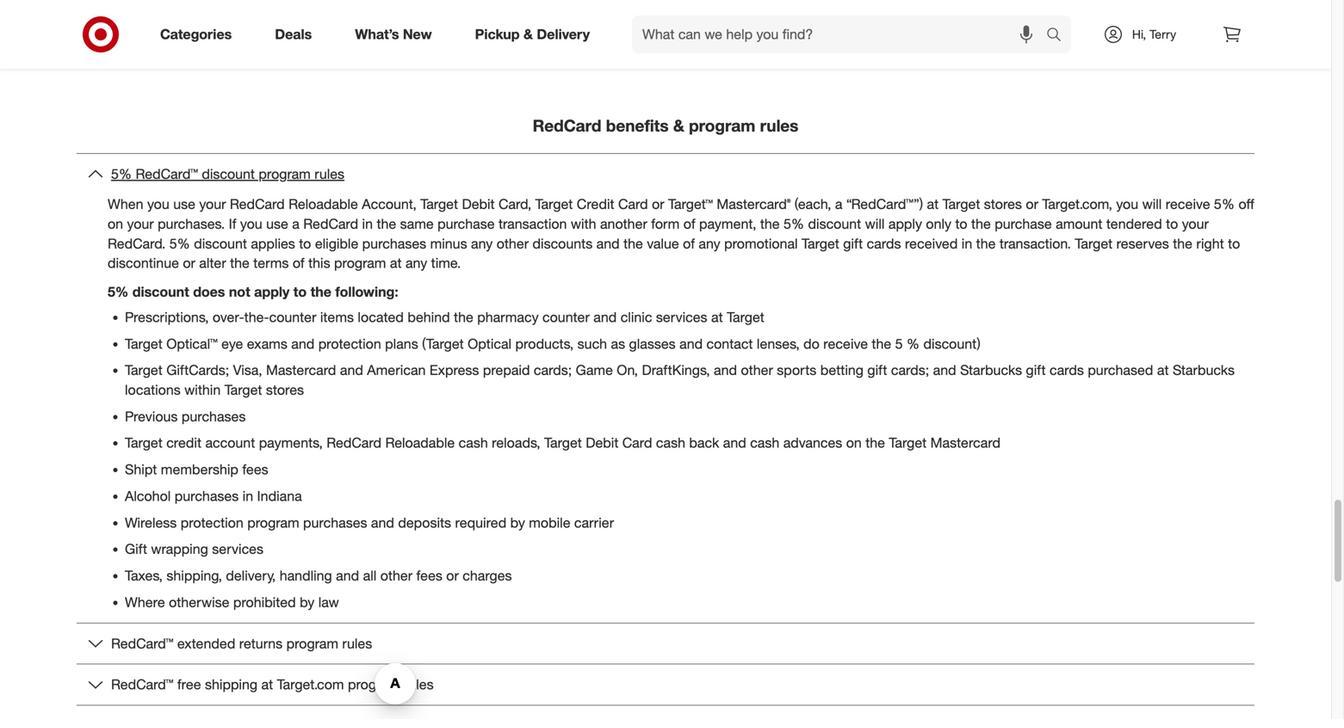 Task type: locate. For each thing, give the bounding box(es) containing it.
1 horizontal spatial cards;
[[891, 362, 929, 379]]

prepaid
[[483, 362, 530, 379]]

1 vertical spatial cards
[[1050, 362, 1084, 379]]

hi, terry
[[1132, 27, 1176, 42]]

1 horizontal spatial receive
[[1166, 196, 1210, 213]]

locations
[[125, 382, 181, 399]]

0 vertical spatial in
[[362, 216, 373, 232]]

& right 'benefits'
[[673, 116, 685, 136]]

indiana
[[257, 488, 302, 505]]

2 horizontal spatial gift
[[1026, 362, 1046, 379]]

2 vertical spatial other
[[380, 568, 413, 585]]

0 vertical spatial card
[[618, 196, 648, 213]]

starbucks
[[960, 362, 1022, 379], [1173, 362, 1235, 379]]

0 vertical spatial receive
[[1166, 196, 1210, 213]]

gift right betting
[[868, 362, 887, 379]]

at right purchased
[[1157, 362, 1169, 379]]

with
[[571, 216, 596, 232]]

what's
[[355, 26, 399, 43]]

on down when
[[108, 216, 123, 232]]

0 horizontal spatial use
[[173, 196, 195, 213]]

off
[[1239, 196, 1255, 213]]

a up applies
[[292, 216, 300, 232]]

shipping
[[205, 677, 258, 694]]

0 horizontal spatial services
[[212, 541, 263, 558]]

0 horizontal spatial cards
[[867, 235, 901, 252]]

0 vertical spatial cards
[[867, 235, 901, 252]]

1 horizontal spatial your
[[199, 196, 226, 213]]

any right minus
[[471, 235, 493, 252]]

any left time.
[[406, 255, 427, 272]]

your up purchases.
[[199, 196, 226, 213]]

purchases inside when you use your redcard reloadable account, target debit card, target credit card or target™ mastercard® (each, a "redcard™") at target stores or target.com, you will receive 5% off on your purchases. if you use a redcard in the same purchase transaction with another form of payment, the 5% discount will apply only to the purchase amount tendered to your redcard. 5% discount applies to eligible purchases minus any other discounts and the value of any promotional target gift cards received in the transaction. target reserves the right to discontinue or alter the terms of this program at any time.
[[362, 235, 426, 252]]

when you use your redcard reloadable account, target debit card, target credit card or target™ mastercard® (each, a "redcard™") at target stores or target.com, you will receive 5% off on your purchases. if you use a redcard in the same purchase transaction with another form of payment, the 5% discount will apply only to the purchase amount tendered to your redcard. 5% discount applies to eligible purchases minus any other discounts and the value of any promotional target gift cards received in the transaction. target reserves the right to discontinue or alter the terms of this program at any time.
[[108, 196, 1255, 272]]

0 horizontal spatial gift
[[843, 235, 863, 252]]

rules inside redcard™ extended returns program rules dropdown button
[[342, 636, 372, 653]]

target credit account payments, redcard reloadable cash reloads, target debit card cash back and cash advances on the target mastercard
[[125, 435, 1001, 452]]

0 horizontal spatial a
[[292, 216, 300, 232]]

of left this
[[293, 255, 305, 272]]

receive up betting
[[824, 336, 868, 352]]

or
[[652, 196, 664, 213], [1026, 196, 1038, 213], [183, 255, 195, 272], [446, 568, 459, 585]]

2 horizontal spatial in
[[962, 235, 972, 252]]

target
[[420, 196, 458, 213], [535, 196, 573, 213], [943, 196, 980, 213], [802, 235, 839, 252], [1075, 235, 1113, 252], [727, 309, 765, 326], [125, 336, 163, 352], [125, 362, 163, 379], [224, 382, 262, 399], [125, 435, 163, 452], [544, 435, 582, 452], [889, 435, 927, 452]]

program right target.com
[[348, 677, 400, 694]]

1 vertical spatial debit
[[586, 435, 619, 452]]

0 horizontal spatial receive
[[824, 336, 868, 352]]

1 horizontal spatial starbucks
[[1173, 362, 1235, 379]]

0 vertical spatial debit
[[462, 196, 495, 213]]

will up tendered
[[1142, 196, 1162, 213]]

0 horizontal spatial counter
[[269, 309, 316, 326]]

products,
[[515, 336, 574, 352]]

of down target™
[[684, 216, 695, 232]]

1 vertical spatial on
[[846, 435, 862, 452]]

reloadable up eligible at the left top of the page
[[289, 196, 358, 213]]

1 horizontal spatial a
[[835, 196, 843, 213]]

purchases down same
[[362, 235, 426, 252]]

2 horizontal spatial your
[[1182, 216, 1209, 232]]

the up (target
[[454, 309, 473, 326]]

and down discount)
[[933, 362, 956, 379]]

redcard up eligible at the left top of the page
[[303, 216, 358, 232]]

stores inside target giftcards; visa, mastercard and american express prepaid cards; game on, draftkings, and other sports betting gift cards; and starbucks gift cards purchased at starbucks locations within target stores
[[266, 382, 304, 399]]

redcard™ free shipping at target.com program rules
[[111, 677, 434, 694]]

0 vertical spatial stores
[[984, 196, 1022, 213]]

fees up the indiana
[[242, 462, 268, 478]]

1 horizontal spatial by
[[510, 515, 525, 532]]

you right when
[[147, 196, 169, 213]]

1 horizontal spatial counter
[[543, 309, 590, 326]]

cards left purchased
[[1050, 362, 1084, 379]]

cash
[[459, 435, 488, 452], [656, 435, 685, 452], [750, 435, 780, 452]]

1 horizontal spatial reloadable
[[385, 435, 455, 452]]

gift wrapping services
[[125, 541, 263, 558]]

discount up prescriptions, at the left of the page
[[132, 284, 189, 301]]

apply inside when you use your redcard reloadable account, target debit card, target credit card or target™ mastercard® (each, a "redcard™") at target stores or target.com, you will receive 5% off on your purchases. if you use a redcard in the same purchase transaction with another form of payment, the 5% discount will apply only to the purchase amount tendered to your redcard. 5% discount applies to eligible purchases minus any other discounts and the value of any promotional target gift cards received in the transaction. target reserves the right to discontinue or alter the terms of this program at any time.
[[889, 216, 922, 232]]

1 horizontal spatial other
[[497, 235, 529, 252]]

use up purchases.
[[173, 196, 195, 213]]

and
[[596, 235, 620, 252], [594, 309, 617, 326], [291, 336, 315, 352], [680, 336, 703, 352], [340, 362, 363, 379], [714, 362, 737, 379], [933, 362, 956, 379], [723, 435, 746, 452], [371, 515, 394, 532], [336, 568, 359, 585]]

do
[[804, 336, 820, 352]]

0 horizontal spatial your
[[127, 216, 154, 232]]

services up delivery,
[[212, 541, 263, 558]]

1 horizontal spatial purchase
[[995, 216, 1052, 232]]

gift
[[843, 235, 863, 252], [868, 362, 887, 379], [1026, 362, 1046, 379]]

you
[[147, 196, 169, 213], [1116, 196, 1139, 213], [240, 216, 262, 232]]

the left 5
[[872, 336, 891, 352]]

benefits
[[606, 116, 669, 136]]

the up promotional
[[760, 216, 780, 232]]

of right value
[[683, 235, 695, 252]]

1 vertical spatial redcard™
[[111, 636, 173, 653]]

on inside when you use your redcard reloadable account, target debit card, target credit card or target™ mastercard® (each, a "redcard™") at target stores or target.com, you will receive 5% off on your purchases. if you use a redcard in the same purchase transaction with another form of payment, the 5% discount will apply only to the purchase amount tendered to your redcard. 5% discount applies to eligible purchases minus any other discounts and the value of any promotional target gift cards received in the transaction. target reserves the right to discontinue or alter the terms of this program at any time.
[[108, 216, 123, 232]]

1 horizontal spatial services
[[656, 309, 707, 326]]

in left the indiana
[[243, 488, 253, 505]]

0 vertical spatial &
[[524, 26, 533, 43]]

credit
[[166, 435, 202, 452]]

1 horizontal spatial mastercard
[[931, 435, 1001, 452]]

shipping,
[[167, 568, 222, 585]]

1 horizontal spatial apply
[[889, 216, 922, 232]]

5% left off
[[1214, 196, 1235, 213]]

0 horizontal spatial cards;
[[534, 362, 572, 379]]

protection down alcohol purchases in indiana
[[181, 515, 244, 532]]

stores
[[984, 196, 1022, 213], [266, 382, 304, 399]]

0 horizontal spatial starbucks
[[960, 362, 1022, 379]]

2 horizontal spatial other
[[741, 362, 773, 379]]

discount up if
[[202, 166, 255, 183]]

rules inside the 5% redcard™ discount program rules dropdown button
[[315, 166, 345, 183]]

1 vertical spatial use
[[266, 216, 288, 232]]

the right only
[[971, 216, 991, 232]]

redcard™ for extended
[[111, 636, 173, 653]]

such
[[578, 336, 607, 352]]

debit inside when you use your redcard reloadable account, target debit card, target credit card or target™ mastercard® (each, a "redcard™") at target stores or target.com, you will receive 5% off on your purchases. if you use a redcard in the same purchase transaction with another form of payment, the 5% discount will apply only to the purchase amount tendered to your redcard. 5% discount applies to eligible purchases minus any other discounts and the value of any promotional target gift cards received in the transaction. target reserves the right to discontinue or alter the terms of this program at any time.
[[462, 196, 495, 213]]

0 horizontal spatial any
[[406, 255, 427, 272]]

counter up the exams
[[269, 309, 316, 326]]

program down the indiana
[[247, 515, 299, 532]]

carrier
[[574, 515, 614, 532]]

1 vertical spatial stores
[[266, 382, 304, 399]]

reserves
[[1117, 235, 1169, 252]]

debit down game
[[586, 435, 619, 452]]

2 vertical spatial of
[[293, 255, 305, 272]]

membership
[[161, 462, 238, 478]]

wireless protection program purchases and deposits required by mobile carrier
[[125, 515, 614, 532]]

redcard up if
[[230, 196, 285, 213]]

1 vertical spatial services
[[212, 541, 263, 558]]

target.com
[[277, 677, 344, 694]]

your up redcard.
[[127, 216, 154, 232]]

1 vertical spatial receive
[[824, 336, 868, 352]]

0 vertical spatial apply
[[889, 216, 922, 232]]

2 horizontal spatial you
[[1116, 196, 1139, 213]]

otherwise
[[169, 594, 229, 611]]

of
[[684, 216, 695, 232], [683, 235, 695, 252], [293, 255, 305, 272]]

reloadable inside when you use your redcard reloadable account, target debit card, target credit card or target™ mastercard® (each, a "redcard™") at target stores or target.com, you will receive 5% off on your purchases. if you use a redcard in the same purchase transaction with another form of payment, the 5% discount will apply only to the purchase amount tendered to your redcard. 5% discount applies to eligible purchases minus any other discounts and the value of any promotional target gift cards received in the transaction. target reserves the right to discontinue or alter the terms of this program at any time.
[[289, 196, 358, 213]]

5% up when
[[111, 166, 132, 183]]

0 vertical spatial on
[[108, 216, 123, 232]]

stores up transaction.
[[984, 196, 1022, 213]]

1 vertical spatial mastercard
[[931, 435, 1001, 452]]

previous purchases
[[125, 408, 246, 425]]

eligible
[[315, 235, 358, 252]]

1 horizontal spatial on
[[846, 435, 862, 452]]

1 vertical spatial other
[[741, 362, 773, 379]]

&
[[524, 26, 533, 43], [673, 116, 685, 136]]

in right received
[[962, 235, 972, 252]]

2 horizontal spatial cash
[[750, 435, 780, 452]]

deposits
[[398, 515, 451, 532]]

eye
[[221, 336, 243, 352]]

received
[[905, 235, 958, 252]]

0 horizontal spatial other
[[380, 568, 413, 585]]

stores inside when you use your redcard reloadable account, target debit card, target credit card or target™ mastercard® (each, a "redcard™") at target stores or target.com, you will receive 5% off on your purchases. if you use a redcard in the same purchase transaction with another form of payment, the 5% discount will apply only to the purchase amount tendered to your redcard. 5% discount applies to eligible purchases minus any other discounts and the value of any promotional target gift cards received in the transaction. target reserves the right to discontinue or alter the terms of this program at any time.
[[984, 196, 1022, 213]]

gift left purchased
[[1026, 362, 1046, 379]]

receive inside when you use your redcard reloadable account, target debit card, target credit card or target™ mastercard® (each, a "redcard™") at target stores or target.com, you will receive 5% off on your purchases. if you use a redcard in the same purchase transaction with another form of payment, the 5% discount will apply only to the purchase amount tendered to your redcard. 5% discount applies to eligible purchases minus any other discounts and the value of any promotional target gift cards received in the transaction. target reserves the right to discontinue or alter the terms of this program at any time.
[[1166, 196, 1210, 213]]

at
[[927, 196, 939, 213], [390, 255, 402, 272], [711, 309, 723, 326], [1157, 362, 1169, 379], [261, 677, 273, 694]]

5% down discontinue
[[108, 284, 129, 301]]

0 vertical spatial other
[[497, 235, 529, 252]]

purchase up minus
[[438, 216, 495, 232]]

at up contact
[[711, 309, 723, 326]]

will down "redcard™")
[[865, 216, 885, 232]]

2 starbucks from the left
[[1173, 362, 1235, 379]]

your up 'right'
[[1182, 216, 1209, 232]]

pickup
[[475, 26, 520, 43]]

stores down the exams
[[266, 382, 304, 399]]

when
[[108, 196, 143, 213]]

search
[[1039, 28, 1080, 44]]

at inside redcard™ free shipping at target.com program rules dropdown button
[[261, 677, 273, 694]]

prohibited
[[233, 594, 296, 611]]

0 vertical spatial protection
[[318, 336, 381, 352]]

you right if
[[240, 216, 262, 232]]

terms
[[253, 255, 289, 272]]

%
[[907, 336, 920, 352]]

redcard.
[[108, 235, 166, 252]]

and down another
[[596, 235, 620, 252]]

wrapping
[[151, 541, 208, 558]]

purchases down the membership
[[175, 488, 239, 505]]

0 horizontal spatial will
[[865, 216, 885, 232]]

1 cash from the left
[[459, 435, 488, 452]]

cards inside when you use your redcard reloadable account, target debit card, target credit card or target™ mastercard® (each, a "redcard™") at target stores or target.com, you will receive 5% off on your purchases. if you use a redcard in the same purchase transaction with another form of payment, the 5% discount will apply only to the purchase amount tendered to your redcard. 5% discount applies to eligible purchases minus any other discounts and the value of any promotional target gift cards received in the transaction. target reserves the right to discontinue or alter the terms of this program at any time.
[[867, 235, 901, 252]]

target™
[[668, 196, 713, 213]]

giftcards;
[[166, 362, 229, 379]]

a right (each,
[[835, 196, 843, 213]]

redcard™ down where
[[111, 636, 173, 653]]

1 vertical spatial fees
[[416, 568, 443, 585]]

the down this
[[311, 284, 331, 301]]

applies
[[251, 235, 295, 252]]

counter up target optical™ eye exams and protection plans (target optical products, such as glasses and contact lenses, do receive the 5 % discount)
[[543, 309, 590, 326]]

0 horizontal spatial fees
[[242, 462, 268, 478]]

1 vertical spatial a
[[292, 216, 300, 232]]

0 vertical spatial by
[[510, 515, 525, 532]]

in
[[362, 216, 373, 232], [962, 235, 972, 252], [243, 488, 253, 505]]

0 vertical spatial reloadable
[[289, 196, 358, 213]]

sports
[[777, 362, 817, 379]]

clinic
[[621, 309, 652, 326]]

within
[[184, 382, 221, 399]]

0 horizontal spatial in
[[243, 488, 253, 505]]

card left back
[[622, 435, 652, 452]]

fees down "deposits" on the left bottom of the page
[[416, 568, 443, 585]]

1 horizontal spatial gift
[[868, 362, 887, 379]]

2 vertical spatial redcard™
[[111, 677, 173, 694]]

redcard
[[533, 116, 602, 136], [230, 196, 285, 213], [303, 216, 358, 232], [327, 435, 382, 452]]

and inside when you use your redcard reloadable account, target debit card, target credit card or target™ mastercard® (each, a "redcard™") at target stores or target.com, you will receive 5% off on your purchases. if you use a redcard in the same purchase transaction with another form of payment, the 5% discount will apply only to the purchase amount tendered to your redcard. 5% discount applies to eligible purchases minus any other discounts and the value of any promotional target gift cards received in the transaction. target reserves the right to discontinue or alter the terms of this program at any time.
[[596, 235, 620, 252]]

betting
[[820, 362, 864, 379]]

0 horizontal spatial purchase
[[438, 216, 495, 232]]

redcard™ left free
[[111, 677, 173, 694]]

0 horizontal spatial mastercard
[[266, 362, 336, 379]]

located
[[358, 309, 404, 326]]

back
[[689, 435, 719, 452]]

reloadable down american
[[385, 435, 455, 452]]

you up tendered
[[1116, 196, 1139, 213]]

cash left back
[[656, 435, 685, 452]]

the-
[[244, 309, 269, 326]]

0 horizontal spatial by
[[300, 594, 315, 611]]

american
[[367, 362, 426, 379]]

purchase
[[438, 216, 495, 232], [995, 216, 1052, 232]]

rules for 5% redcard™ discount program rules
[[315, 166, 345, 183]]

0 vertical spatial mastercard
[[266, 362, 336, 379]]

pickup & delivery
[[475, 26, 590, 43]]

purchased
[[1088, 362, 1153, 379]]

3 cash from the left
[[750, 435, 780, 452]]

shipt
[[125, 462, 157, 478]]

game
[[576, 362, 613, 379]]

1 vertical spatial apply
[[254, 284, 290, 301]]

cards;
[[534, 362, 572, 379], [891, 362, 929, 379]]

use up applies
[[266, 216, 288, 232]]

0 vertical spatial a
[[835, 196, 843, 213]]

redcard™ inside dropdown button
[[111, 677, 173, 694]]

gift down "redcard™")
[[843, 235, 863, 252]]

other right all
[[380, 568, 413, 585]]

on right "advances"
[[846, 435, 862, 452]]

1 vertical spatial &
[[673, 116, 685, 136]]

use
[[173, 196, 195, 213], [266, 216, 288, 232]]

0 horizontal spatial stores
[[266, 382, 304, 399]]

cash left reloads,
[[459, 435, 488, 452]]

0 horizontal spatial protection
[[181, 515, 244, 532]]

any down payment,
[[699, 235, 720, 252]]

1 vertical spatial reloadable
[[385, 435, 455, 452]]

1 horizontal spatial cards
[[1050, 362, 1084, 379]]

this
[[308, 255, 330, 272]]

card inside when you use your redcard reloadable account, target debit card, target credit card or target™ mastercard® (each, a "redcard™") at target stores or target.com, you will receive 5% off on your purchases. if you use a redcard in the same purchase transaction with another form of payment, the 5% discount will apply only to the purchase amount tendered to your redcard. 5% discount applies to eligible purchases minus any other discounts and the value of any promotional target gift cards received in the transaction. target reserves the right to discontinue or alter the terms of this program at any time.
[[618, 196, 648, 213]]

0 horizontal spatial on
[[108, 216, 123, 232]]

transaction
[[499, 216, 567, 232]]

protection down the 'items'
[[318, 336, 381, 352]]

apply down "redcard™")
[[889, 216, 922, 232]]

program up applies
[[259, 166, 311, 183]]

program up following:
[[334, 255, 386, 272]]

other down lenses,
[[741, 362, 773, 379]]

by left law
[[300, 594, 315, 611]]

apply down terms
[[254, 284, 290, 301]]

1 horizontal spatial cash
[[656, 435, 685, 452]]

where otherwise prohibited by law
[[125, 594, 339, 611]]

1 horizontal spatial use
[[266, 216, 288, 232]]

0 vertical spatial redcard™
[[136, 166, 198, 183]]

program up target.com
[[286, 636, 338, 653]]

payments,
[[259, 435, 323, 452]]

card up another
[[618, 196, 648, 213]]

purchase up transaction.
[[995, 216, 1052, 232]]

discontinue
[[108, 255, 179, 272]]

0 horizontal spatial &
[[524, 26, 533, 43]]

at right shipping
[[261, 677, 273, 694]]

1 horizontal spatial will
[[1142, 196, 1162, 213]]

"redcard™")
[[846, 196, 923, 213]]

cards; down %
[[891, 362, 929, 379]]

0 horizontal spatial debit
[[462, 196, 495, 213]]

0 vertical spatial use
[[173, 196, 195, 213]]

discount down (each,
[[808, 216, 861, 232]]

1 horizontal spatial protection
[[318, 336, 381, 352]]

cash left "advances"
[[750, 435, 780, 452]]



Task type: vqa. For each thing, say whether or not it's contained in the screenshot.
Card
yes



Task type: describe. For each thing, give the bounding box(es) containing it.
mastercard inside target giftcards; visa, mastercard and american express prepaid cards; game on, draftkings, and other sports betting gift cards; and starbucks gift cards purchased at starbucks locations within target stores
[[266, 362, 336, 379]]

and left "deposits" on the left bottom of the page
[[371, 515, 394, 532]]

1 purchase from the left
[[438, 216, 495, 232]]

does
[[193, 284, 225, 301]]

0 horizontal spatial you
[[147, 196, 169, 213]]

plans
[[385, 336, 418, 352]]

the left transaction.
[[976, 235, 996, 252]]

as
[[611, 336, 625, 352]]

or up transaction.
[[1026, 196, 1038, 213]]

1 horizontal spatial &
[[673, 116, 685, 136]]

1 vertical spatial in
[[962, 235, 972, 252]]

tendered
[[1106, 216, 1162, 232]]

extended
[[177, 636, 235, 653]]

at inside target giftcards; visa, mastercard and american express prepaid cards; game on, draftkings, and other sports betting gift cards; and starbucks gift cards purchased at starbucks locations within target stores
[[1157, 362, 1169, 379]]

2 cards; from the left
[[891, 362, 929, 379]]

deals link
[[260, 16, 333, 53]]

1 vertical spatial card
[[622, 435, 652, 452]]

handling
[[280, 568, 332, 585]]

on,
[[617, 362, 638, 379]]

or left charges
[[446, 568, 459, 585]]

contact
[[707, 336, 753, 352]]

rules for redcard™ extended returns program rules
[[342, 636, 372, 653]]

optical
[[468, 336, 512, 352]]

2 purchase from the left
[[995, 216, 1052, 232]]

exams
[[247, 336, 287, 352]]

alter
[[199, 255, 226, 272]]

required
[[455, 515, 507, 532]]

following:
[[335, 284, 399, 301]]

cards inside target giftcards; visa, mastercard and american express prepaid cards; game on, draftkings, and other sports betting gift cards; and starbucks gift cards purchased at starbucks locations within target stores
[[1050, 362, 1084, 379]]

law
[[318, 594, 339, 611]]

other inside when you use your redcard reloadable account, target debit card, target credit card or target™ mastercard® (each, a "redcard™") at target stores or target.com, you will receive 5% off on your purchases. if you use a redcard in the same purchase transaction with another form of payment, the 5% discount will apply only to the purchase amount tendered to your redcard. 5% discount applies to eligible purchases minus any other discounts and the value of any promotional target gift cards received in the transaction. target reserves the right to discontinue or alter the terms of this program at any time.
[[497, 235, 529, 252]]

pickup & delivery link
[[460, 16, 611, 53]]

deals
[[275, 26, 312, 43]]

transaction.
[[1000, 235, 1071, 252]]

charges
[[463, 568, 512, 585]]

the left 'right'
[[1173, 235, 1193, 252]]

wireless
[[125, 515, 177, 532]]

what's new
[[355, 26, 432, 43]]

redcard™ extended returns program rules
[[111, 636, 372, 653]]

mastercard®
[[717, 196, 791, 213]]

or up form
[[652, 196, 664, 213]]

purchases up taxes, shipping, delivery, handling and all other fees or charges
[[303, 515, 367, 532]]

payment,
[[699, 216, 756, 232]]

2 horizontal spatial any
[[699, 235, 720, 252]]

1 horizontal spatial any
[[471, 235, 493, 252]]

prescriptions, over-the-counter items located behind the pharmacy counter and clinic services at target
[[125, 309, 765, 326]]

redcard™ for free
[[111, 677, 173, 694]]

target giftcards; visa, mastercard and american express prepaid cards; game on, draftkings, and other sports betting gift cards; and starbucks gift cards purchased at starbucks locations within target stores
[[125, 362, 1235, 399]]

returns
[[239, 636, 283, 653]]

1 vertical spatial will
[[865, 216, 885, 232]]

what's new link
[[340, 16, 454, 53]]

redcard left 'benefits'
[[533, 116, 602, 136]]

and up draftkings,
[[680, 336, 703, 352]]

the right "advances"
[[866, 435, 885, 452]]

previous
[[125, 408, 178, 425]]

discount inside dropdown button
[[202, 166, 255, 183]]

and up such
[[594, 309, 617, 326]]

5% redcard™ discount program rules
[[111, 166, 345, 183]]

search button
[[1039, 16, 1080, 57]]

program up the 5% redcard™ discount program rules dropdown button
[[689, 116, 756, 136]]

5% down purchases.
[[169, 235, 190, 252]]

and left american
[[340, 362, 363, 379]]

reloadable for cash
[[385, 435, 455, 452]]

reloads,
[[492, 435, 540, 452]]

the down account, at the top
[[377, 216, 396, 232]]

5% inside dropdown button
[[111, 166, 132, 183]]

0 horizontal spatial apply
[[254, 284, 290, 301]]

other inside target giftcards; visa, mastercard and american express prepaid cards; game on, draftkings, and other sports betting gift cards; and starbucks gift cards purchased at starbucks locations within target stores
[[741, 362, 773, 379]]

gift
[[125, 541, 147, 558]]

1 starbucks from the left
[[960, 362, 1022, 379]]

if
[[229, 216, 236, 232]]

alcohol
[[125, 488, 171, 505]]

same
[[400, 216, 434, 232]]

optical™
[[166, 336, 218, 352]]

minus
[[430, 235, 467, 252]]

account,
[[362, 196, 417, 213]]

target.com,
[[1042, 196, 1113, 213]]

1 vertical spatial protection
[[181, 515, 244, 532]]

amount
[[1056, 216, 1103, 232]]

another
[[600, 216, 647, 232]]

gift inside when you use your redcard reloadable account, target debit card, target credit card or target™ mastercard® (each, a "redcard™") at target stores or target.com, you will receive 5% off on your purchases. if you use a redcard in the same purchase transaction with another form of payment, the 5% discount will apply only to the purchase amount tendered to your redcard. 5% discount applies to eligible purchases minus any other discounts and the value of any promotional target gift cards received in the transaction. target reserves the right to discontinue or alter the terms of this program at any time.
[[843, 235, 863, 252]]

where
[[125, 594, 165, 611]]

1 horizontal spatial in
[[362, 216, 373, 232]]

reloadable for account,
[[289, 196, 358, 213]]

0 vertical spatial fees
[[242, 462, 268, 478]]

or left alter
[[183, 255, 195, 272]]

lenses,
[[757, 336, 800, 352]]

promotional
[[724, 235, 798, 252]]

glasses
[[629, 336, 676, 352]]

advances
[[783, 435, 842, 452]]

and down contact
[[714, 362, 737, 379]]

2 counter from the left
[[543, 309, 590, 326]]

hi,
[[1132, 27, 1146, 42]]

express
[[430, 362, 479, 379]]

free
[[177, 677, 201, 694]]

categories link
[[146, 16, 253, 53]]

redcard right the payments,
[[327, 435, 382, 452]]

at up following:
[[390, 255, 402, 272]]

purchases down within
[[182, 408, 246, 425]]

prescriptions,
[[125, 309, 209, 326]]

redcard benefits & program rules
[[533, 116, 799, 136]]

shipt membership fees
[[125, 462, 268, 478]]

purchases.
[[158, 216, 225, 232]]

1 vertical spatial of
[[683, 235, 695, 252]]

all
[[363, 568, 377, 585]]

categories
[[160, 26, 232, 43]]

1 vertical spatial by
[[300, 594, 315, 611]]

0 vertical spatial of
[[684, 216, 695, 232]]

1 horizontal spatial you
[[240, 216, 262, 232]]

1 counter from the left
[[269, 309, 316, 326]]

at up only
[[927, 196, 939, 213]]

1 horizontal spatial fees
[[416, 568, 443, 585]]

value
[[647, 235, 679, 252]]

0 vertical spatial will
[[1142, 196, 1162, 213]]

draftkings,
[[642, 362, 710, 379]]

the down another
[[624, 235, 643, 252]]

and right back
[[723, 435, 746, 452]]

the right alter
[[230, 255, 250, 272]]

discount)
[[924, 336, 981, 352]]

2 vertical spatial in
[[243, 488, 253, 505]]

5% down (each,
[[784, 216, 804, 232]]

rules for redcard benefits & program rules
[[760, 116, 799, 136]]

redcard™ free shipping at target.com program rules button
[[77, 665, 1255, 706]]

visa,
[[233, 362, 262, 379]]

1 cards; from the left
[[534, 362, 572, 379]]

program inside when you use your redcard reloadable account, target debit card, target credit card or target™ mastercard® (each, a "redcard™") at target stores or target.com, you will receive 5% off on your purchases. if you use a redcard in the same purchase transaction with another form of payment, the 5% discount will apply only to the purchase amount tendered to your redcard. 5% discount applies to eligible purchases minus any other discounts and the value of any promotional target gift cards received in the transaction. target reserves the right to discontinue or alter the terms of this program at any time.
[[334, 255, 386, 272]]

and left all
[[336, 568, 359, 585]]

1 horizontal spatial debit
[[586, 435, 619, 452]]

behind
[[408, 309, 450, 326]]

2 cash from the left
[[656, 435, 685, 452]]

redcard™ extended returns program rules button
[[77, 624, 1255, 664]]

5% redcard™ discount program rules button
[[77, 154, 1255, 195]]

program inside dropdown button
[[348, 677, 400, 694]]

alcohol purchases in indiana
[[125, 488, 302, 505]]

credit
[[577, 196, 614, 213]]

only
[[926, 216, 952, 232]]

5% discount does not apply to the following:
[[108, 284, 399, 301]]

and right the exams
[[291, 336, 315, 352]]

discount up alter
[[194, 235, 247, 252]]

What can we help you find? suggestions appear below search field
[[632, 16, 1051, 53]]

rules inside redcard™ free shipping at target.com program rules dropdown button
[[404, 677, 434, 694]]

card,
[[499, 196, 531, 213]]



